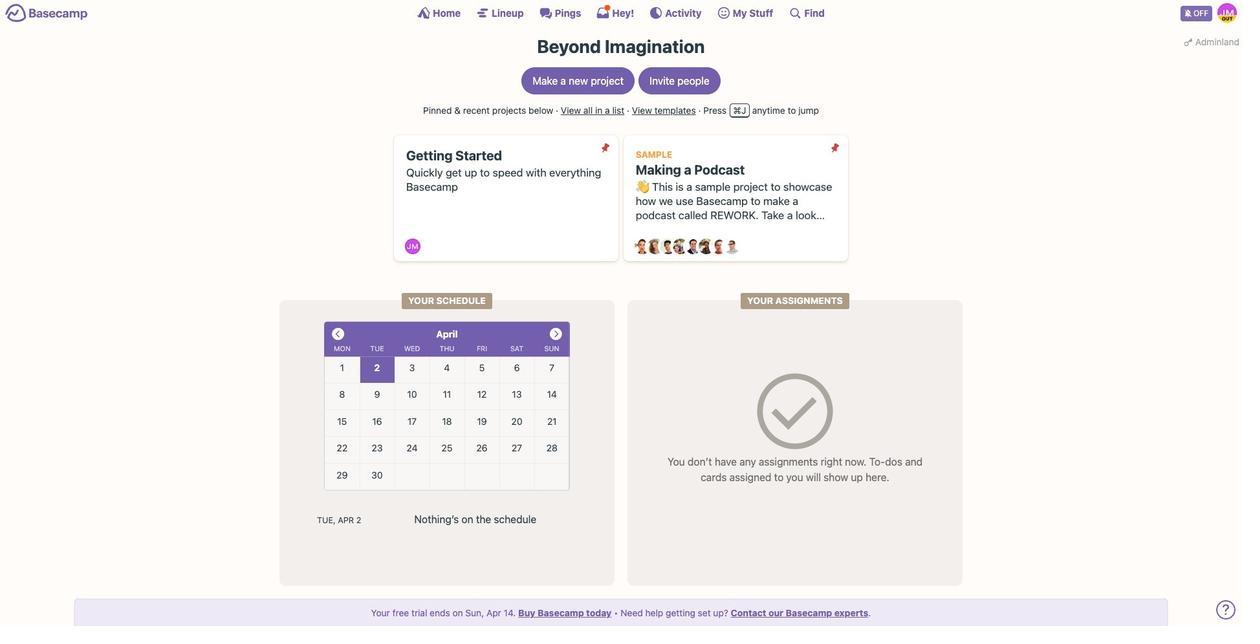 Task type: describe. For each thing, give the bounding box(es) containing it.
annie bryan image
[[635, 239, 650, 255]]

jennifer young image
[[673, 239, 689, 255]]

jared davis image
[[660, 239, 676, 255]]

switch accounts image
[[5, 3, 88, 23]]

main element
[[0, 0, 1242, 25]]



Task type: vqa. For each thing, say whether or not it's contained in the screenshot.
4:06pm element
no



Task type: locate. For each thing, give the bounding box(es) containing it.
jer mill image
[[1218, 3, 1237, 23], [405, 239, 421, 255]]

jer mill image inside main element
[[1218, 3, 1237, 23]]

1 horizontal spatial jer mill image
[[1218, 3, 1237, 23]]

victor cooper image
[[724, 239, 740, 255]]

keyboard shortcut: ⌘ + / image
[[789, 6, 802, 19]]

0 vertical spatial jer mill image
[[1218, 3, 1237, 23]]

josh fiske image
[[686, 239, 701, 255]]

0 horizontal spatial jer mill image
[[405, 239, 421, 255]]

1 vertical spatial jer mill image
[[405, 239, 421, 255]]

nicole katz image
[[699, 239, 714, 255]]

cheryl walters image
[[647, 239, 663, 255]]

steve marsh image
[[711, 239, 727, 255]]



